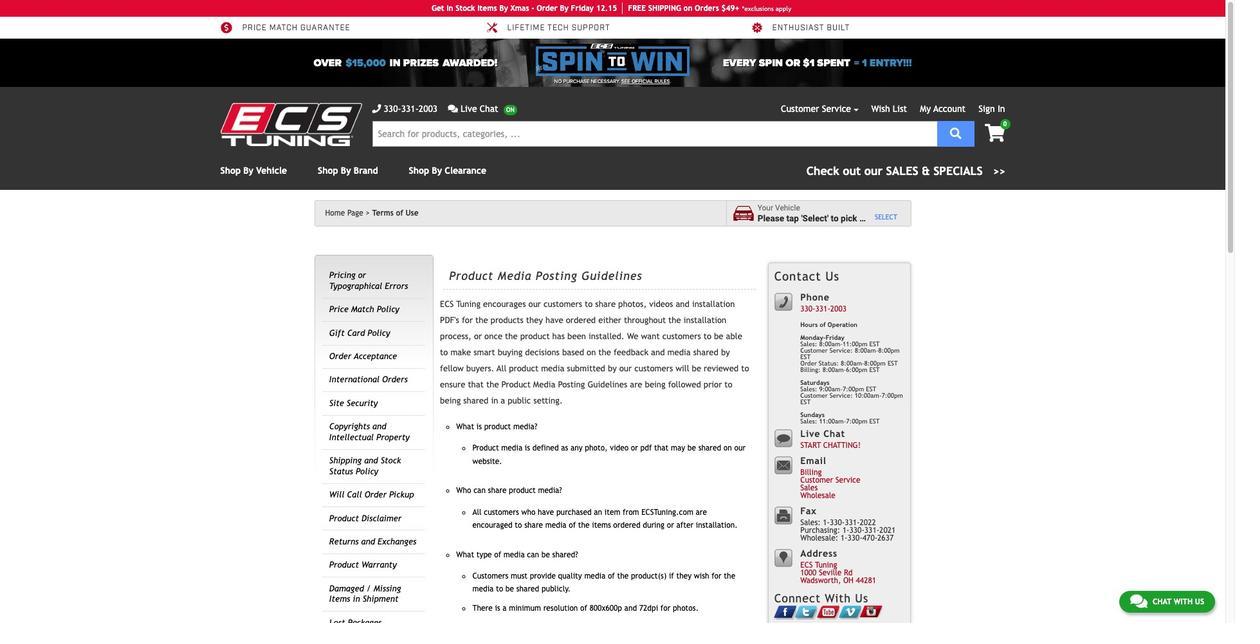 Task type: vqa. For each thing, say whether or not it's contained in the screenshot.
process,
yes



Task type: locate. For each thing, give the bounding box(es) containing it.
330-331-2003 link down prizes
[[372, 102, 438, 116]]

ordered inside all customers who have purchased an item from ecstuning.com are encouraged to share media of the items ordered during or after installation.
[[614, 521, 641, 530]]

1 horizontal spatial sales
[[887, 164, 919, 178]]

8:00am-
[[820, 340, 843, 348], [855, 347, 879, 354], [841, 360, 865, 367], [823, 366, 847, 373]]

over $15,000 in prizes
[[314, 56, 439, 69]]

media up encourages
[[498, 269, 532, 282]]

1 vertical spatial comments image
[[1131, 593, 1148, 609]]

items for in
[[329, 594, 350, 604]]

1 vertical spatial installation
[[684, 315, 727, 325]]

Search text field
[[372, 121, 938, 147]]

what is product media?
[[457, 422, 538, 431]]

330- right phone icon
[[384, 104, 401, 114]]

0 horizontal spatial for
[[462, 315, 473, 325]]

0 horizontal spatial is
[[477, 422, 482, 431]]

0 vertical spatial have
[[546, 315, 564, 325]]

0 horizontal spatial live
[[461, 104, 477, 114]]

3 shop from the left
[[409, 165, 429, 176]]

stock for and
[[381, 456, 401, 465]]

item
[[605, 508, 621, 517]]

for inside ecs tuning encourages our customers to share photos, videos and installation pdf's for the products they have ordered either throughout the installation process, or once the product has been installed. we want customers to be able to make smart buying decisions based on the feedback and media shared by fellow buyers. all product media submitted by our customers will be reviewed to ensure that the product media posting guidelines are being followed prior to being shared in a public setting.
[[462, 315, 473, 325]]

1 horizontal spatial comments image
[[1131, 593, 1148, 609]]

all down buying
[[497, 364, 507, 373]]

monday-
[[801, 334, 826, 341]]

.
[[670, 79, 671, 84]]

the right wish
[[724, 572, 736, 581]]

ordered inside ecs tuning encourages our customers to share photos, videos and installation pdf's for the products they have ordered either throughout the installation process, or once the product has been installed. we want customers to be able to make smart buying decisions based on the feedback and media shared by fellow buyers. all product media submitted by our customers will be reviewed to ensure that the product media posting guidelines are being followed prior to being shared in a public setting.
[[566, 315, 596, 325]]

0 vertical spatial ordered
[[566, 315, 596, 325]]

1 vertical spatial tuning
[[816, 561, 838, 570]]

2 vertical spatial our
[[735, 444, 746, 453]]

price up the gift
[[329, 305, 349, 314]]

by down ecs tuning image
[[243, 165, 254, 176]]

is
[[477, 422, 482, 431], [525, 444, 530, 453], [495, 603, 501, 612]]

that
[[468, 380, 484, 389], [655, 444, 669, 453]]

0 vertical spatial service:
[[830, 347, 853, 354]]

customers inside all customers who have purchased an item from ecstuning.com are encouraged to share media of the items ordered during or after installation.
[[484, 508, 519, 517]]

or left once
[[474, 332, 482, 341]]

and right shipping
[[364, 456, 378, 465]]

by down feedback
[[608, 364, 617, 373]]

1 horizontal spatial ecs
[[801, 561, 813, 570]]

they inside ecs tuning encourages our customers to share photos, videos and installation pdf's for the products they have ordered either throughout the installation process, or once the product has been installed. we want customers to be able to make smart buying decisions based on the feedback and media shared by fellow buyers. all product media submitted by our customers will be reviewed to ensure that the product media posting guidelines are being followed prior to being shared in a public setting.
[[526, 315, 543, 325]]

sales
[[887, 164, 919, 178], [801, 484, 818, 493]]

can up provide
[[527, 550, 539, 559]]

submitted
[[567, 364, 606, 373]]

0 link
[[975, 119, 1011, 144]]

phone
[[801, 292, 830, 302]]

sales: left 11:00am-
[[801, 418, 818, 425]]

share
[[596, 299, 616, 309], [488, 486, 507, 495], [525, 521, 543, 530]]

address
[[801, 548, 838, 559]]

installation
[[692, 299, 735, 309], [684, 315, 727, 325]]

wholesale
[[801, 491, 836, 500]]

provide
[[530, 572, 556, 581]]

us down 44281
[[856, 591, 869, 605]]

live inside live chat start chatting!
[[801, 428, 821, 439]]

copyrights and intellectual property
[[329, 422, 410, 442]]

comments image
[[448, 104, 458, 113], [1131, 593, 1148, 609]]

1 vertical spatial what
[[457, 550, 474, 559]]

2 service: from the top
[[830, 392, 853, 399]]

0 vertical spatial guidelines
[[582, 269, 643, 282]]

are inside all customers who have purchased an item from ecstuning.com are encouraged to share media of the items ordered during or after installation.
[[696, 508, 707, 517]]

comments image inside live chat link
[[448, 104, 458, 113]]

2 vertical spatial chat
[[1153, 597, 1172, 606]]

start chatting! link
[[801, 441, 861, 450]]

1 vertical spatial service
[[836, 476, 861, 485]]

1 vertical spatial share
[[488, 486, 507, 495]]

1 horizontal spatial are
[[696, 508, 707, 517]]

2 shop from the left
[[318, 165, 338, 176]]

1 horizontal spatial that
[[655, 444, 669, 453]]

get
[[432, 4, 444, 13]]

0 vertical spatial our
[[529, 299, 541, 309]]

can right the who
[[474, 486, 486, 495]]

0 horizontal spatial in
[[447, 4, 454, 13]]

be left shared? at the left bottom of page
[[542, 550, 550, 559]]

shop by clearance
[[409, 165, 487, 176]]

1 horizontal spatial items
[[478, 4, 497, 13]]

wish list link
[[872, 104, 908, 114]]

media inside product media is defined as any photo, video or pdf that may be shared on our website.
[[502, 444, 523, 453]]

in right get
[[447, 4, 454, 13]]

products
[[491, 315, 524, 325]]

1 vertical spatial 2003
[[831, 305, 847, 314]]

customer inside dropdown button
[[781, 104, 820, 114]]

price for price match policy
[[329, 305, 349, 314]]

on right may
[[724, 444, 732, 453]]

2 horizontal spatial for
[[712, 572, 722, 581]]

0 vertical spatial friday
[[571, 4, 594, 13]]

photo,
[[585, 444, 608, 453]]

pdf
[[641, 444, 652, 453]]

media? up purchased
[[538, 486, 562, 495]]

1-
[[823, 518, 830, 527], [843, 526, 850, 535], [841, 534, 848, 543]]

sales down the billing
[[801, 484, 818, 493]]

policy up will call order pickup link
[[356, 466, 378, 476]]

1 vertical spatial are
[[696, 508, 707, 517]]

wholesale:
[[801, 534, 839, 543]]

order right -
[[537, 4, 558, 13]]

the up buying
[[505, 332, 518, 341]]

product up 'public'
[[502, 380, 531, 389]]

media down purchased
[[546, 521, 567, 530]]

1 horizontal spatial 2003
[[831, 305, 847, 314]]

330-331-2003 link
[[372, 102, 438, 116], [801, 305, 847, 314]]

no purchase necessary. see official rules .
[[555, 79, 671, 84]]

0 vertical spatial ecs
[[440, 299, 454, 309]]

live for live chat start chatting!
[[801, 428, 821, 439]]

what for what type of media can be shared?
[[457, 550, 474, 559]]

tuning down address
[[816, 561, 838, 570]]

customers
[[544, 299, 582, 309], [663, 332, 701, 341], [635, 364, 673, 373], [484, 508, 519, 517]]

our inside product media is defined as any photo, video or pdf that may be shared on our website.
[[735, 444, 746, 453]]

vehicle inside the your vehicle please tap 'select' to pick a vehicle
[[776, 203, 801, 212]]

tuning up pdf's
[[457, 299, 481, 309]]

1 horizontal spatial on
[[684, 4, 693, 13]]

0 horizontal spatial sales
[[801, 484, 818, 493]]

330- down 2022
[[848, 534, 863, 543]]

media? down 'public'
[[514, 422, 538, 431]]

0 vertical spatial posting
[[536, 269, 578, 282]]

1
[[862, 56, 867, 69]]

1 what from the top
[[457, 422, 474, 431]]

buyers.
[[467, 364, 495, 373]]

0 horizontal spatial they
[[526, 315, 543, 325]]

1 vertical spatial ecs
[[801, 561, 813, 570]]

price left 'match'
[[242, 23, 267, 33]]

shared inside customers must provide quality media of the product(s) if they wish for the media to be shared publicly.
[[517, 585, 540, 594]]

2 what from the top
[[457, 550, 474, 559]]

billing:
[[801, 366, 821, 373]]

1 vertical spatial can
[[527, 550, 539, 559]]

2 horizontal spatial chat
[[1153, 597, 1172, 606]]

share down who in the bottom of the page
[[525, 521, 543, 530]]

and up the property
[[373, 422, 387, 431]]

or inside all customers who have purchased an item from ecstuning.com are encouraged to share media of the items ordered during or after installation.
[[667, 521, 674, 530]]

0 vertical spatial price
[[242, 23, 267, 33]]

comments image inside chat with us link
[[1131, 593, 1148, 609]]

stock inside shipping and stock status policy
[[381, 456, 401, 465]]

to left make
[[440, 348, 448, 357]]

4 sales: from the top
[[801, 518, 821, 527]]

shared right may
[[699, 444, 722, 453]]

product up who in the bottom of the page
[[509, 486, 536, 495]]

2 horizontal spatial in
[[491, 396, 498, 406]]

8:00am- up status: on the right bottom
[[820, 340, 843, 348]]

0 horizontal spatial orders
[[382, 375, 408, 385]]

8:00pm right 11:00pm on the bottom
[[879, 347, 900, 354]]

have
[[546, 315, 564, 325], [538, 508, 554, 517]]

0 horizontal spatial being
[[440, 396, 461, 406]]

1 vertical spatial service:
[[830, 392, 853, 399]]

who
[[522, 508, 536, 517]]

our down feedback
[[620, 364, 632, 373]]

1 vertical spatial sales
[[801, 484, 818, 493]]

us up the phone
[[826, 269, 840, 283]]

a inside the your vehicle please tap 'select' to pick a vehicle
[[860, 213, 865, 223]]

product inside product media is defined as any photo, video or pdf that may be shared on our website.
[[473, 444, 499, 453]]

are inside ecs tuning encourages our customers to share photos, videos and installation pdf's for the products they have ordered either throughout the installation process, or once the product has been installed. we want customers to be able to make smart buying decisions based on the feedback and media shared by fellow buyers. all product media submitted by our customers will be reviewed to ensure that the product media posting guidelines are being followed prior to being shared in a public setting.
[[630, 380, 643, 389]]

1 shop from the left
[[220, 165, 241, 176]]

-
[[532, 4, 535, 13]]

orders left $49+
[[695, 4, 719, 13]]

enthusiast built link
[[751, 22, 850, 33]]

0 vertical spatial policy
[[377, 305, 400, 314]]

pdf's
[[440, 315, 460, 325]]

chat inside live chat link
[[480, 104, 499, 114]]

have right who in the bottom of the page
[[538, 508, 554, 517]]

hours of operation monday-friday sales: 8:00am-11:00pm est customer service: 8:00am-8:00pm est order status: 8:00am-8:00pm est billing: 8:00am-6:00pm est saturdays sales: 9:00am-7:00pm est customer service: 10:00am-7:00pm est sundays sales: 11:00am-7:00pm est
[[801, 321, 904, 425]]

to inside all customers who have purchased an item from ecstuning.com are encouraged to share media of the items ordered during or after installation.
[[515, 521, 522, 530]]

2 vertical spatial in
[[353, 594, 360, 604]]

items left "xmas" in the left top of the page
[[478, 4, 497, 13]]

1 vertical spatial media
[[533, 380, 556, 389]]

1 horizontal spatial is
[[495, 603, 501, 612]]

8:00pm down 11:00pm on the bottom
[[865, 360, 886, 367]]

0 vertical spatial on
[[684, 4, 693, 13]]

1 vertical spatial in
[[491, 396, 498, 406]]

product down returns at left
[[329, 560, 359, 570]]

customers up has
[[544, 299, 582, 309]]

0 vertical spatial chat
[[480, 104, 499, 114]]

installed.
[[589, 332, 625, 341]]

2 vertical spatial on
[[724, 444, 732, 453]]

sales: down billing:
[[801, 385, 818, 393]]

type
[[477, 550, 492, 559]]

live right "330-331-2003"
[[461, 104, 477, 114]]

1 vertical spatial being
[[440, 396, 461, 406]]

0 horizontal spatial on
[[587, 348, 596, 357]]

ordered for item
[[614, 521, 641, 530]]

the
[[476, 315, 488, 325], [669, 315, 681, 325], [505, 332, 518, 341], [599, 348, 611, 357], [487, 380, 499, 389], [578, 521, 590, 530], [617, 572, 629, 581], [724, 572, 736, 581]]

orders down acceptance
[[382, 375, 408, 385]]

what for what is product media?
[[457, 422, 474, 431]]

1 vertical spatial ordered
[[614, 521, 641, 530]]

shipment
[[363, 594, 399, 604]]

pricing or typographical errors link
[[329, 271, 408, 291]]

2 vertical spatial policy
[[356, 466, 378, 476]]

have inside all customers who have purchased an item from ecstuning.com are encouraged to share media of the items ordered during or after installation.
[[538, 508, 554, 517]]

order left status: on the right bottom
[[801, 360, 817, 367]]

0 horizontal spatial media
[[498, 269, 532, 282]]

by left clearance
[[432, 165, 442, 176]]

2 horizontal spatial on
[[724, 444, 732, 453]]

stock for in
[[456, 4, 475, 13]]

contact us
[[775, 269, 840, 283]]

0 horizontal spatial tuning
[[457, 299, 481, 309]]

1 horizontal spatial friday
[[826, 334, 845, 341]]

policy down errors
[[377, 305, 400, 314]]

product
[[521, 332, 550, 341], [509, 364, 539, 373], [484, 422, 511, 431], [509, 486, 536, 495]]

start
[[801, 441, 821, 450]]

items inside the damaged / missing items in shipment
[[329, 594, 350, 604]]

being left followed
[[645, 380, 666, 389]]

be inside customers must provide quality media of the product(s) if they wish for the media to be shared publicly.
[[506, 585, 514, 594]]

for right '72dpi'
[[661, 603, 671, 612]]

0 vertical spatial all
[[497, 364, 507, 373]]

an
[[594, 508, 603, 517]]

chat inside chat with us link
[[1153, 597, 1172, 606]]

of inside all customers who have purchased an item from ecstuning.com are encouraged to share media of the items ordered during or after installation.
[[569, 521, 576, 530]]

0 vertical spatial media?
[[514, 422, 538, 431]]

2 vertical spatial is
[[495, 603, 501, 612]]

home
[[325, 209, 345, 218]]

shared down ensure
[[464, 396, 489, 406]]

pickup
[[389, 490, 414, 500]]

sign in
[[979, 104, 1006, 114]]

phone 330-331-2003
[[801, 292, 847, 314]]

shop by brand
[[318, 165, 378, 176]]

order
[[537, 4, 558, 13], [329, 351, 352, 361], [801, 360, 817, 367], [365, 490, 387, 500]]

1 horizontal spatial tuning
[[816, 561, 838, 570]]

customers right want
[[663, 332, 701, 341]]

or left the pdf
[[631, 444, 638, 453]]

ecs tuning encourages our customers to share photos, videos and installation pdf's for the products they have ordered either throughout the installation process, or once the product has been installed. we want customers to be able to make smart buying decisions based on the feedback and media shared by fellow buyers. all product media submitted by our customers will be reviewed to ensure that the product media posting guidelines are being followed prior to being shared in a public setting.
[[440, 299, 750, 406]]

are
[[630, 380, 643, 389], [696, 508, 707, 517]]

chat inside live chat start chatting!
[[824, 428, 846, 439]]

2003 up operation
[[831, 305, 847, 314]]

media right quality
[[585, 572, 606, 581]]

can
[[474, 486, 486, 495], [527, 550, 539, 559]]

to inside customers must provide quality media of the product(s) if they wish for the media to be shared publicly.
[[496, 585, 503, 594]]

in inside ecs tuning encourages our customers to share photos, videos and installation pdf's for the products they have ordered either throughout the installation process, or once the product has been installed. we want customers to be able to make smart buying decisions based on the feedback and media shared by fellow buyers. all product media submitted by our customers will be reviewed to ensure that the product media posting guidelines are being followed prior to being shared in a public setting.
[[491, 396, 498, 406]]

they
[[526, 315, 543, 325], [677, 572, 692, 581]]

video
[[610, 444, 629, 453]]

0 vertical spatial 2003
[[419, 104, 438, 114]]

1 horizontal spatial share
[[525, 521, 543, 530]]

tuning
[[457, 299, 481, 309], [816, 561, 838, 570]]

1 vertical spatial price
[[329, 305, 349, 314]]

1 vertical spatial for
[[712, 572, 722, 581]]

1 vertical spatial stock
[[381, 456, 401, 465]]

vehicle up tap
[[776, 203, 801, 212]]

1 vertical spatial posting
[[558, 380, 585, 389]]

share inside ecs tuning encourages our customers to share photos, videos and installation pdf's for the products they have ordered either throughout the installation process, or once the product has been installed. we want customers to be able to make smart buying decisions based on the feedback and media shared by fellow buyers. all product media submitted by our customers will be reviewed to ensure that the product media posting guidelines are being followed prior to being shared in a public setting.
[[596, 299, 616, 309]]

match
[[269, 23, 298, 33]]

2 horizontal spatial is
[[525, 444, 530, 453]]

of up 800x600p
[[608, 572, 615, 581]]

orders
[[695, 4, 719, 13], [382, 375, 408, 385]]

=
[[855, 56, 860, 69]]

72dpi
[[640, 603, 659, 612]]

the down buyers.
[[487, 380, 499, 389]]

share up either
[[596, 299, 616, 309]]

email billing customer service sales wholesale
[[801, 455, 861, 500]]

our right may
[[735, 444, 746, 453]]

ordered down 'from'
[[614, 521, 641, 530]]

1 horizontal spatial price
[[329, 305, 349, 314]]

1 vertical spatial items
[[329, 594, 350, 604]]

our right encourages
[[529, 299, 541, 309]]

to inside the your vehicle please tap 'select' to pick a vehicle
[[831, 213, 839, 223]]

list
[[893, 104, 908, 114]]

ordered for share
[[566, 315, 596, 325]]

1 vertical spatial that
[[655, 444, 669, 453]]

a left minimum
[[503, 603, 507, 612]]

in down damaged
[[353, 594, 360, 604]]

us for chat
[[1196, 597, 1205, 606]]

media up setting.
[[533, 380, 556, 389]]

will
[[676, 364, 690, 373]]

the down videos
[[669, 315, 681, 325]]

1 horizontal spatial all
[[497, 364, 507, 373]]

0 vertical spatial live
[[461, 104, 477, 114]]

sales: inside fax sales: 1-330-331-2022 purchasing: 1-330-331-2021 wholesale: 1-330-470-2637
[[801, 518, 821, 527]]

be inside product media is defined as any photo, video or pdf that may be shared on our website.
[[688, 444, 696, 453]]

by up reviewed
[[721, 348, 730, 357]]

free
[[628, 4, 646, 13]]

feedback
[[614, 348, 649, 357]]

1 service: from the top
[[830, 347, 853, 354]]

1 vertical spatial live
[[801, 428, 821, 439]]

being down ensure
[[440, 396, 461, 406]]

of inside customers must provide quality media of the product(s) if they wish for the media to be shared publicly.
[[608, 572, 615, 581]]

0 horizontal spatial all
[[473, 508, 482, 517]]

shop for shop by clearance
[[409, 165, 429, 176]]

1 horizontal spatial 330-331-2003 link
[[801, 305, 847, 314]]

330- inside phone 330-331-2003
[[801, 305, 816, 314]]

for right pdf's
[[462, 315, 473, 325]]

items
[[478, 4, 497, 13], [329, 594, 350, 604]]

hours
[[801, 321, 818, 328]]

ecs up pdf's
[[440, 299, 454, 309]]

account
[[934, 104, 966, 114]]

0 vertical spatial vehicle
[[256, 165, 287, 176]]

of down purchased
[[569, 521, 576, 530]]

on up submitted
[[587, 348, 596, 357]]

0 horizontal spatial shop
[[220, 165, 241, 176]]

media down what is product media?
[[502, 444, 523, 453]]

0 vertical spatial installation
[[692, 299, 735, 309]]

call
[[347, 490, 362, 500]]

defined
[[533, 444, 559, 453]]

330-331-2003 link down the phone
[[801, 305, 847, 314]]

1 horizontal spatial shop
[[318, 165, 338, 176]]

of inside hours of operation monday-friday sales: 8:00am-11:00pm est customer service: 8:00am-8:00pm est order status: 8:00am-8:00pm est billing: 8:00am-6:00pm est saturdays sales: 9:00am-7:00pm est customer service: 10:00am-7:00pm est sundays sales: 11:00am-7:00pm est
[[820, 321, 826, 328]]

330- down the phone
[[801, 305, 816, 314]]

for
[[462, 315, 473, 325], [712, 572, 722, 581], [661, 603, 671, 612]]

330- up the wholesale:
[[830, 518, 845, 527]]

0 horizontal spatial our
[[529, 299, 541, 309]]

0 horizontal spatial 2003
[[419, 104, 438, 114]]

0 horizontal spatial are
[[630, 380, 643, 389]]

on inside ecs tuning encourages our customers to share photos, videos and installation pdf's for the products they have ordered either throughout the installation process, or once the product has been installed. we want customers to be able to make smart buying decisions based on the feedback and media shared by fellow buyers. all product media submitted by our customers will be reviewed to ensure that the product media posting guidelines are being followed prior to being shared in a public setting.
[[587, 348, 596, 357]]

2 horizontal spatial share
[[596, 299, 616, 309]]

product warranty
[[329, 560, 397, 570]]

media inside all customers who have purchased an item from ecstuning.com are encouraged to share media of the items ordered during or after installation.
[[546, 521, 567, 530]]

0 horizontal spatial 330-331-2003 link
[[372, 102, 438, 116]]

1 horizontal spatial for
[[661, 603, 671, 612]]

billing
[[801, 468, 822, 477]]

0 horizontal spatial price
[[242, 23, 267, 33]]

a right the pick
[[860, 213, 865, 223]]

comments image left chat with us
[[1131, 593, 1148, 609]]

1 vertical spatial in
[[998, 104, 1006, 114]]

intellectual
[[329, 432, 374, 442]]

1 vertical spatial by
[[608, 364, 617, 373]]

international orders link
[[329, 375, 408, 385]]

to down who in the bottom of the page
[[515, 521, 522, 530]]

who can share product media?
[[457, 486, 562, 495]]

live up 'start'
[[801, 428, 821, 439]]

purchase
[[564, 79, 590, 84]]

on right ping
[[684, 4, 693, 13]]

that inside product media is defined as any photo, video or pdf that may be shared on our website.
[[655, 444, 669, 453]]

in for get
[[447, 4, 454, 13]]

friday up support
[[571, 4, 594, 13]]

0 vertical spatial comments image
[[448, 104, 458, 113]]

wadsworth,
[[801, 576, 841, 585]]

in left prizes
[[390, 56, 401, 69]]

must
[[511, 572, 528, 581]]



Task type: describe. For each thing, give the bounding box(es) containing it.
and left '72dpi'
[[625, 603, 637, 612]]

rules
[[655, 79, 670, 84]]

saturdays
[[801, 379, 830, 386]]

by for shop by clearance
[[432, 165, 442, 176]]

$1
[[803, 56, 815, 69]]

security
[[347, 398, 378, 408]]

resolution
[[544, 603, 578, 612]]

able
[[726, 332, 743, 341]]

by for shop by vehicle
[[243, 165, 254, 176]]

or left $1
[[786, 56, 801, 69]]

status
[[329, 466, 353, 476]]

be right will at the right bottom of page
[[692, 364, 702, 373]]

product up 'decisions'
[[521, 332, 550, 341]]

address ecs tuning 1000 seville rd wadsworth, oh 44281
[[801, 548, 877, 585]]

will
[[329, 490, 345, 500]]

0 horizontal spatial share
[[488, 486, 507, 495]]

1 vertical spatial media?
[[538, 486, 562, 495]]

and inside shipping and stock status policy
[[364, 456, 378, 465]]

purchasing:
[[801, 526, 841, 535]]

that inside ecs tuning encourages our customers to share photos, videos and installation pdf's for the products they have ordered either throughout the installation process, or once the product has been installed. we want customers to be able to make smart buying decisions based on the feedback and media shared by fellow buyers. all product media submitted by our customers will be reviewed to ensure that the product media posting guidelines are being followed prior to being shared in a public setting.
[[468, 380, 484, 389]]

the up once
[[476, 315, 488, 325]]

shop for shop by vehicle
[[220, 165, 241, 176]]

product inside ecs tuning encourages our customers to share photos, videos and installation pdf's for the products they have ordered either throughout the installation process, or once the product has been installed. we want customers to be able to make smart buying decisions based on the feedback and media shared by fellow buyers. all product media submitted by our customers will be reviewed to ensure that the product media posting guidelines are being followed prior to being shared in a public setting.
[[502, 380, 531, 389]]

order down the gift
[[329, 351, 352, 361]]

product(s)
[[631, 572, 667, 581]]

and right videos
[[676, 299, 690, 309]]

by up lifetime tech support
[[560, 4, 569, 13]]

product media is defined as any photo, video or pdf that may be shared on our website.
[[473, 444, 746, 466]]

the inside all customers who have purchased an item from ecstuning.com are encouraged to share media of the items ordered during or after installation.
[[578, 521, 590, 530]]

media up will at the right bottom of page
[[668, 348, 691, 357]]

installation.
[[696, 521, 738, 530]]

guidelines inside ecs tuning encourages our customers to share photos, videos and installation pdf's for the products they have ordered either throughout the installation process, or once the product has been installed. we want customers to be able to make smart buying decisions based on the feedback and media shared by fellow buyers. all product media submitted by our customers will be reviewed to ensure that the product media posting guidelines are being followed prior to being shared in a public setting.
[[588, 380, 628, 389]]

2 vertical spatial a
[[503, 603, 507, 612]]

phone image
[[372, 104, 381, 113]]

media up must
[[504, 550, 525, 559]]

1- right the wholesale:
[[841, 534, 848, 543]]

a inside ecs tuning encourages our customers to share photos, videos and installation pdf's for the products they have ordered either throughout the installation process, or once the product has been installed. we want customers to be able to make smart buying decisions based on the feedback and media shared by fellow buyers. all product media submitted by our customers will be reviewed to ensure that the product media posting guidelines are being followed prior to being shared in a public setting.
[[501, 396, 505, 406]]

order acceptance
[[329, 351, 397, 361]]

ecs inside the address ecs tuning 1000 seville rd wadsworth, oh 44281
[[801, 561, 813, 570]]

reviewed
[[704, 364, 739, 373]]

shared inside product media is defined as any photo, video or pdf that may be shared on our website.
[[699, 444, 722, 453]]

wish
[[872, 104, 891, 114]]

0 vertical spatial by
[[721, 348, 730, 357]]

comments image for chat
[[1131, 593, 1148, 609]]

order right call
[[365, 490, 387, 500]]

share inside all customers who have purchased an item from ecstuning.com are encouraged to share media of the items ordered during or after installation.
[[525, 521, 543, 530]]

gift card policy link
[[329, 328, 390, 338]]

sales link
[[801, 484, 818, 493]]

want
[[641, 332, 660, 341]]

terms
[[372, 209, 394, 218]]

all inside ecs tuning encourages our customers to share photos, videos and installation pdf's for the products they have ordered either throughout the installation process, or once the product has been installed. we want customers to be able to make smart buying decisions based on the feedback and media shared by fellow buyers. all product media submitted by our customers will be reviewed to ensure that the product media posting guidelines are being followed prior to being shared in a public setting.
[[497, 364, 507, 373]]

terms of use
[[372, 209, 419, 218]]

buying
[[498, 348, 523, 357]]

tuning inside the address ecs tuning 1000 seville rd wadsworth, oh 44281
[[816, 561, 838, 570]]

1 vertical spatial 8:00pm
[[865, 360, 886, 367]]

throughout
[[624, 315, 666, 325]]

media inside ecs tuning encourages our customers to share photos, videos and installation pdf's for the products they have ordered either throughout the installation process, or once the product has been installed. we want customers to be able to make smart buying decisions based on the feedback and media shared by fellow buyers. all product media submitted by our customers will be reviewed to ensure that the product media posting guidelines are being followed prior to being shared in a public setting.
[[533, 380, 556, 389]]

customer service button
[[781, 102, 859, 116]]

and down want
[[651, 348, 665, 357]]

0 horizontal spatial us
[[826, 269, 840, 283]]

is inside product media is defined as any photo, video or pdf that may be shared on our website.
[[525, 444, 530, 453]]

2637
[[878, 534, 894, 543]]

what type of media can be shared?
[[457, 550, 578, 559]]

us for connect
[[856, 591, 869, 605]]

will call order pickup link
[[329, 490, 414, 500]]

for inside customers must provide quality media of the product(s) if they wish for the media to be shared publicly.
[[712, 572, 722, 581]]

match
[[351, 305, 374, 314]]

xmas
[[511, 4, 529, 13]]

800x600p
[[590, 603, 622, 612]]

1 horizontal spatial can
[[527, 550, 539, 559]]

1 vertical spatial orders
[[382, 375, 408, 385]]

property
[[377, 432, 410, 442]]

items for by
[[478, 4, 497, 13]]

missing
[[374, 584, 401, 593]]

enthusiast built
[[773, 23, 850, 33]]

during
[[643, 521, 665, 530]]

site security link
[[329, 398, 378, 408]]

0 vertical spatial in
[[390, 56, 401, 69]]

sales inside email billing customer service sales wholesale
[[801, 484, 818, 493]]

is for product
[[477, 422, 482, 431]]

1 horizontal spatial orders
[[695, 4, 719, 13]]

1- up the wholesale:
[[823, 518, 830, 527]]

ecs inside ecs tuning encourages our customers to share photos, videos and installation pdf's for the products they have ordered either throughout the installation process, or once the product has been installed. we want customers to be able to make smart buying decisions based on the feedback and media shared by fellow buyers. all product media submitted by our customers will be reviewed to ensure that the product media posting guidelines are being followed prior to being shared in a public setting.
[[440, 299, 454, 309]]

damaged / missing items in shipment link
[[329, 584, 401, 604]]

8:00am- up 6:00pm
[[855, 347, 879, 354]]

clearance
[[445, 165, 487, 176]]

1 horizontal spatial being
[[645, 380, 666, 389]]

from
[[623, 508, 639, 517]]

pricing or typographical errors
[[329, 271, 408, 291]]

media down 'decisions'
[[541, 364, 565, 373]]

chat with us
[[1153, 597, 1205, 606]]

oh
[[844, 576, 854, 585]]

the left product(s)
[[617, 572, 629, 581]]

posting inside ecs tuning encourages our customers to share photos, videos and installation pdf's for the products they have ordered either throughout the installation process, or once the product has been installed. we want customers to be able to make smart buying decisions based on the feedback and media shared by fellow buyers. all product media submitted by our customers will be reviewed to ensure that the product media posting guidelines are being followed prior to being shared in a public setting.
[[558, 380, 585, 389]]

1 sales: from the top
[[801, 340, 818, 348]]

1- left 2022
[[843, 526, 850, 535]]

see
[[622, 79, 631, 84]]

or inside pricing or typographical errors
[[358, 271, 366, 280]]

service inside email billing customer service sales wholesale
[[836, 476, 861, 485]]

media down customers
[[473, 585, 494, 594]]

live for live chat
[[461, 104, 477, 114]]

customer service link
[[801, 476, 861, 485]]

chat for live chat start chatting!
[[824, 428, 846, 439]]

if
[[669, 572, 674, 581]]

your vehicle please tap 'select' to pick a vehicle
[[758, 203, 895, 223]]

gift card policy
[[329, 328, 390, 338]]

disclaimer
[[362, 513, 402, 523]]

publicly.
[[542, 585, 571, 594]]

warranty
[[362, 560, 397, 570]]

necessary.
[[591, 79, 620, 84]]

1000
[[801, 569, 817, 578]]

product for media
[[449, 269, 494, 282]]

the down installed.
[[599, 348, 611, 357]]

chat for live chat
[[480, 104, 499, 114]]

2 sales: from the top
[[801, 385, 818, 393]]

followed
[[668, 380, 701, 389]]

my account
[[921, 104, 966, 114]]

on inside product media is defined as any photo, video or pdf that may be shared on our website.
[[724, 444, 732, 453]]

0 horizontal spatial vehicle
[[256, 165, 287, 176]]

8:00am- down 11:00pm on the bottom
[[841, 360, 865, 367]]

returns and exchanges link
[[329, 537, 417, 546]]

order inside hours of operation monday-friday sales: 8:00am-11:00pm est customer service: 8:00am-8:00pm est order status: 8:00am-8:00pm est billing: 8:00am-6:00pm est saturdays sales: 9:00am-7:00pm est customer service: 10:00am-7:00pm est sundays sales: 11:00am-7:00pm est
[[801, 360, 817, 367]]

to up been
[[585, 299, 593, 309]]

0 vertical spatial sales
[[887, 164, 919, 178]]

there is a minimum resolution of 800x600p and 72dpi for photos.
[[473, 603, 699, 612]]

service inside dropdown button
[[822, 104, 852, 114]]

tuning inside ecs tuning encourages our customers to share photos, videos and installation pdf's for the products they have ordered either throughout the installation process, or once the product has been installed. we want customers to be able to make smart buying decisions based on the feedback and media shared by fellow buyers. all product media submitted by our customers will be reviewed to ensure that the product media posting guidelines are being followed prior to being shared in a public setting.
[[457, 299, 481, 309]]

comments image for live
[[448, 104, 458, 113]]

every
[[723, 56, 757, 69]]

photos.
[[673, 603, 699, 612]]

or inside product media is defined as any photo, video or pdf that may be shared on our website.
[[631, 444, 638, 453]]

product for warranty
[[329, 560, 359, 570]]

in inside the damaged / missing items in shipment
[[353, 594, 360, 604]]

they inside customers must provide quality media of the product(s) if they wish for the media to be shared publicly.
[[677, 572, 692, 581]]

contact
[[775, 269, 822, 283]]

to left 'able'
[[704, 332, 712, 341]]

and down product disclaimer
[[361, 537, 375, 546]]

0 vertical spatial 8:00pm
[[879, 347, 900, 354]]

of left 800x600p
[[581, 603, 588, 612]]

any
[[571, 444, 583, 453]]

7:00pm right 9:00am-
[[882, 392, 904, 399]]

copyrights and intellectual property link
[[329, 422, 410, 442]]

lifetime
[[507, 23, 545, 33]]

ensure
[[440, 380, 466, 389]]

tech
[[548, 23, 570, 33]]

we
[[627, 332, 639, 341]]

policy for gift card policy
[[368, 328, 390, 338]]

by for shop by brand
[[341, 165, 351, 176]]

1 horizontal spatial our
[[620, 364, 632, 373]]

email
[[801, 455, 827, 466]]

is for a
[[495, 603, 501, 612]]

live chat link
[[448, 102, 517, 116]]

8:00am- up 9:00am-
[[823, 366, 847, 373]]

has
[[553, 332, 565, 341]]

live chat start chatting!
[[801, 428, 861, 450]]

7:00pm down 6:00pm
[[843, 385, 865, 393]]

once
[[485, 332, 503, 341]]

home page
[[325, 209, 364, 218]]

shopping cart image
[[985, 124, 1006, 142]]

built
[[827, 23, 850, 33]]

policy for price match policy
[[377, 305, 400, 314]]

have inside ecs tuning encourages our customers to share photos, videos and installation pdf's for the products they have ordered either throughout the installation process, or once the product has been installed. we want customers to be able to make smart buying decisions based on the feedback and media shared by fellow buyers. all product media submitted by our customers will be reviewed to ensure that the product media posting guidelines are being followed prior to being shared in a public setting.
[[546, 315, 564, 325]]

after
[[677, 521, 694, 530]]

2 vertical spatial for
[[661, 603, 671, 612]]

of left the use on the top left of the page
[[396, 209, 403, 218]]

ecs tuning image
[[220, 103, 362, 146]]

customers down feedback
[[635, 364, 673, 373]]

0 vertical spatial media
[[498, 269, 532, 282]]

policy inside shipping and stock status policy
[[356, 466, 378, 476]]

2021
[[880, 526, 896, 535]]

1 vertical spatial 330-331-2003 link
[[801, 305, 847, 314]]

be left 'able'
[[714, 332, 724, 341]]

330- left 2637
[[850, 526, 865, 535]]

wish
[[694, 572, 710, 581]]

price for price match guarantee
[[242, 23, 267, 33]]

search image
[[951, 127, 962, 139]]

lifetime tech support link
[[486, 22, 611, 33]]

of right type on the left bottom of the page
[[494, 550, 501, 559]]

or inside ecs tuning encourages our customers to share photos, videos and installation pdf's for the products they have ordered either throughout the installation process, or once the product has been installed. we want customers to be able to make smart buying decisions based on the feedback and media shared by fellow buyers. all product media submitted by our customers will be reviewed to ensure that the product media posting guidelines are being followed prior to being shared in a public setting.
[[474, 332, 482, 341]]

2003 inside phone 330-331-2003
[[831, 305, 847, 314]]

3 sales: from the top
[[801, 418, 818, 425]]

status:
[[819, 360, 839, 367]]

all inside all customers who have purchased an item from ecstuning.com are encouraged to share media of the items ordered during or after installation.
[[473, 508, 482, 517]]

who
[[457, 486, 471, 495]]

sign in link
[[979, 104, 1006, 114]]

11:00pm
[[843, 340, 868, 348]]

0 horizontal spatial friday
[[571, 4, 594, 13]]

0 horizontal spatial can
[[474, 486, 486, 495]]

product for media
[[473, 444, 499, 453]]

330-331-2003
[[384, 104, 438, 114]]

by left "xmas" in the left top of the page
[[500, 4, 508, 13]]

and inside 'copyrights and intellectual property'
[[373, 422, 387, 431]]

customer inside email billing customer service sales wholesale
[[801, 476, 834, 485]]

card
[[347, 328, 365, 338]]

to right reviewed
[[742, 364, 750, 373]]

product down 'public'
[[484, 422, 511, 431]]

ecs tuning 'spin to win' contest logo image
[[536, 44, 690, 76]]

damaged / missing items in shipment
[[329, 584, 401, 604]]

to right prior
[[725, 380, 733, 389]]

0 horizontal spatial media?
[[514, 422, 538, 431]]

process,
[[440, 332, 472, 341]]

7:00pm down 10:00am-
[[847, 418, 868, 425]]

331- inside phone 330-331-2003
[[816, 305, 831, 314]]

shared up reviewed
[[694, 348, 719, 357]]

in for sign
[[998, 104, 1006, 114]]

official
[[632, 79, 654, 84]]

make
[[451, 348, 471, 357]]

returns
[[329, 537, 359, 546]]

product down buying
[[509, 364, 539, 373]]

friday inside hours of operation monday-friday sales: 8:00am-11:00pm est customer service: 8:00am-8:00pm est order status: 8:00am-8:00pm est billing: 8:00am-6:00pm est saturdays sales: 9:00am-7:00pm est customer service: 10:00am-7:00pm est sundays sales: 11:00am-7:00pm est
[[826, 334, 845, 341]]

product for disclaimer
[[329, 513, 359, 523]]

shop for shop by brand
[[318, 165, 338, 176]]

fax
[[801, 505, 817, 516]]

rd
[[844, 569, 853, 578]]



